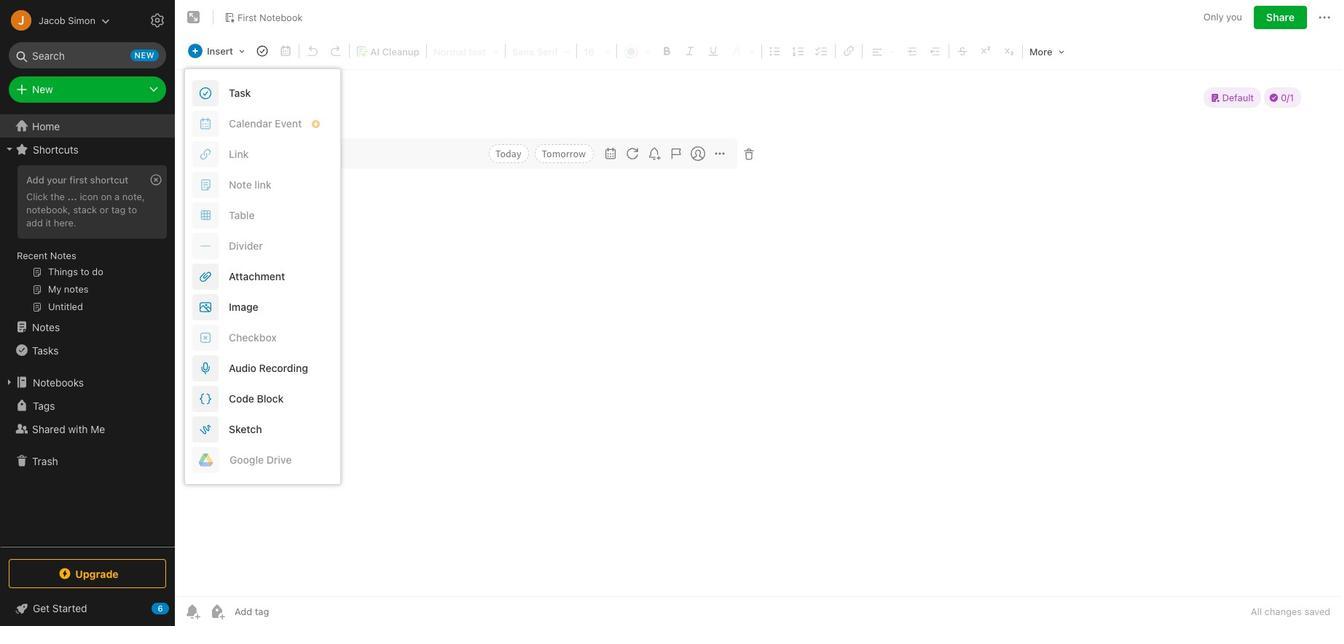 Task type: vqa. For each thing, say whether or not it's contained in the screenshot.
"Tuesday"
no



Task type: describe. For each thing, give the bounding box(es) containing it.
code block
[[229, 393, 284, 405]]

icon
[[80, 191, 98, 203]]

Search text field
[[19, 42, 156, 68]]

a
[[114, 191, 120, 203]]

tags
[[33, 400, 55, 412]]

to
[[128, 204, 137, 216]]

highlight image
[[726, 42, 759, 60]]

recording
[[259, 362, 308, 375]]

image link
[[185, 292, 340, 323]]

note,
[[122, 191, 145, 203]]

jacob
[[39, 14, 65, 26]]

task link
[[185, 78, 340, 109]]

Note Editor text field
[[175, 70, 1342, 597]]

tasks button
[[0, 339, 174, 362]]

Font size field
[[578, 41, 615, 61]]

recent
[[17, 250, 48, 262]]

attachment link
[[185, 262, 340, 292]]

notes link
[[0, 315, 174, 339]]

calendar
[[229, 117, 272, 130]]

checkbox link
[[185, 323, 340, 353]]

shared
[[32, 423, 65, 435]]

shortcut
[[90, 174, 128, 186]]

audio
[[229, 362, 256, 375]]

drive
[[266, 454, 292, 466]]

shared with me
[[32, 423, 105, 435]]

note
[[229, 179, 252, 191]]

upgrade
[[75, 568, 119, 580]]

Alignment field
[[864, 41, 901, 61]]

font family image
[[508, 42, 574, 60]]

...
[[67, 191, 77, 203]]

1 vertical spatial notes
[[32, 321, 60, 333]]

click the ...
[[26, 191, 77, 203]]

audio recording
[[229, 362, 308, 375]]

6
[[158, 604, 163, 613]]

get started
[[33, 603, 87, 615]]

Insert field
[[184, 41, 250, 61]]

more
[[1030, 46, 1053, 58]]

me
[[91, 423, 105, 435]]

checkbox
[[229, 332, 277, 344]]

new
[[32, 83, 53, 95]]

settings image
[[149, 12, 166, 29]]

shortcuts button
[[0, 138, 174, 161]]

simon
[[68, 14, 95, 26]]

it
[[46, 217, 51, 229]]

your
[[47, 174, 67, 186]]

recent notes
[[17, 250, 76, 262]]

tags button
[[0, 394, 174, 418]]

sketch
[[229, 423, 262, 436]]

insert
[[207, 45, 233, 57]]

event
[[275, 117, 302, 130]]

new
[[134, 50, 154, 60]]

tree containing home
[[0, 114, 175, 546]]

tag
[[111, 204, 126, 216]]

all changes saved
[[1251, 606, 1330, 618]]

first notebook
[[238, 11, 303, 23]]

tasks
[[32, 344, 59, 357]]

note link
[[229, 179, 271, 191]]

share button
[[1254, 6, 1307, 29]]

link
[[229, 148, 249, 160]]

alignment image
[[865, 42, 900, 60]]

Highlight field
[[725, 41, 760, 61]]

link link
[[185, 139, 340, 170]]

More field
[[1024, 41, 1069, 62]]

expand notebooks image
[[4, 377, 15, 388]]

expand note image
[[185, 9, 203, 26]]

notebook,
[[26, 204, 71, 216]]

divider
[[229, 240, 263, 252]]

font size image
[[579, 42, 614, 60]]

icon on a note, notebook, stack or tag to add it here.
[[26, 191, 145, 229]]

add your first shortcut
[[26, 174, 128, 186]]

Add tag field
[[233, 605, 342, 619]]

calendar event link
[[185, 109, 340, 139]]



Task type: locate. For each thing, give the bounding box(es) containing it.
on
[[101, 191, 112, 203]]

add
[[26, 174, 44, 186]]

more actions image
[[1316, 9, 1333, 26]]

notes right recent
[[50, 250, 76, 262]]

notes up tasks
[[32, 321, 60, 333]]

trash link
[[0, 450, 174, 473]]

new search field
[[19, 42, 159, 68]]

audio recording link
[[185, 353, 340, 384]]

shared with me link
[[0, 418, 174, 441]]

notebook
[[259, 11, 303, 23]]

google drive link
[[185, 445, 340, 476]]

Help and Learning task checklist field
[[0, 597, 175, 621]]

table link
[[185, 200, 340, 231]]

you
[[1226, 11, 1242, 23]]

google
[[230, 454, 264, 466]]

Account field
[[0, 6, 110, 35]]

Heading level field
[[428, 41, 503, 61]]

code block link
[[185, 384, 340, 415]]

google drive
[[230, 454, 292, 466]]

saved
[[1305, 606, 1330, 618]]

task
[[229, 87, 251, 99]]

first
[[238, 11, 257, 23]]

trash
[[32, 455, 58, 467]]

task image
[[252, 41, 272, 61]]

stack
[[73, 204, 97, 216]]

only
[[1204, 11, 1224, 23]]

or
[[100, 204, 109, 216]]

get
[[33, 603, 50, 615]]

Font color field
[[619, 41, 655, 61]]

click
[[26, 191, 48, 203]]

notes
[[50, 250, 76, 262], [32, 321, 60, 333]]

upgrade button
[[9, 560, 166, 589]]

heading level image
[[429, 42, 503, 60]]

share
[[1266, 11, 1295, 23]]

0 vertical spatial notes
[[50, 250, 76, 262]]

click to collapse image
[[169, 600, 180, 617]]

new button
[[9, 77, 166, 103]]

group
[[0, 161, 174, 321]]

home
[[32, 120, 60, 132]]

image
[[229, 301, 258, 313]]

the
[[51, 191, 65, 203]]

only you
[[1204, 11, 1242, 23]]

add tag image
[[208, 603, 226, 621]]

all
[[1251, 606, 1262, 618]]

divider link
[[185, 231, 340, 262]]

table
[[229, 209, 255, 222]]

More actions field
[[1316, 6, 1333, 29]]

changes
[[1265, 606, 1302, 618]]

block
[[257, 393, 284, 405]]

add a reminder image
[[184, 603, 201, 621]]

shortcuts
[[33, 143, 79, 156]]

notebooks link
[[0, 371, 174, 394]]

code
[[229, 393, 254, 405]]

jacob simon
[[39, 14, 95, 26]]

notebooks
[[33, 376, 84, 389]]

here.
[[54, 217, 76, 229]]

link
[[255, 179, 271, 191]]

note link link
[[185, 170, 340, 200]]

dropdown list menu
[[185, 78, 340, 476]]

notes inside group
[[50, 250, 76, 262]]

first notebook button
[[219, 7, 308, 28]]

started
[[52, 603, 87, 615]]

attachment
[[229, 270, 285, 283]]

note window element
[[175, 0, 1342, 627]]

tree
[[0, 114, 175, 546]]

font color image
[[619, 42, 654, 60]]

with
[[68, 423, 88, 435]]

calendar event
[[229, 117, 302, 130]]

sketch link
[[185, 415, 340, 445]]

home link
[[0, 114, 175, 138]]

group containing add your first shortcut
[[0, 161, 174, 321]]

first
[[69, 174, 88, 186]]

Font family field
[[507, 41, 575, 61]]

add
[[26, 217, 43, 229]]



